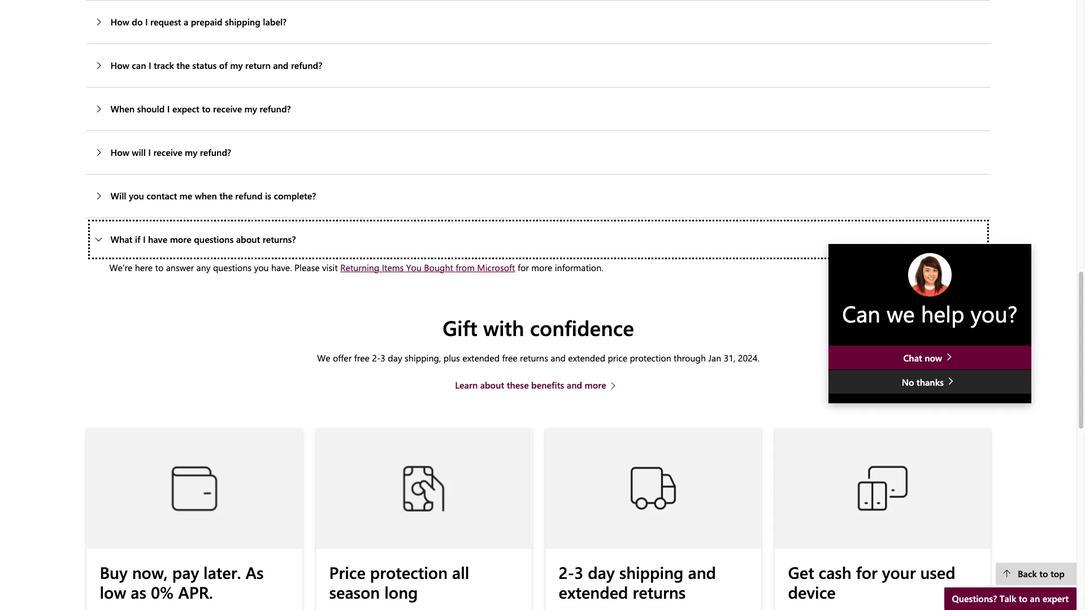Task type: vqa. For each thing, say whether or not it's contained in the screenshot.
rightmost the receive
yes



Task type: locate. For each thing, give the bounding box(es) containing it.
questions? talk to an expert
[[953, 593, 1069, 605]]

1 how from the top
[[111, 16, 129, 28]]

2 vertical spatial more
[[585, 380, 607, 391]]

1 vertical spatial for
[[857, 562, 878, 584]]

0%
[[151, 582, 174, 603]]

1 horizontal spatial more
[[532, 262, 553, 274]]

from
[[456, 262, 475, 274]]

1 vertical spatial 2-
[[559, 562, 575, 584]]

we offer free 2-3 day shipping, plus extended free returns and extended price protection through jan 31, 2024.
[[317, 352, 760, 364]]

3
[[381, 352, 386, 364], [575, 562, 584, 584]]

back to top link
[[996, 563, 1077, 586]]

1 horizontal spatial shipping
[[620, 562, 684, 584]]

receive right will
[[153, 146, 182, 158]]

questions inside dropdown button
[[194, 233, 234, 245]]

i right do
[[145, 16, 148, 28]]

0 vertical spatial how
[[111, 16, 129, 28]]

will
[[132, 146, 146, 158]]

questions for more
[[194, 233, 234, 245]]

1 vertical spatial protection
[[370, 562, 448, 584]]

we
[[317, 352, 331, 364]]

1 horizontal spatial returns
[[633, 582, 686, 603]]

chat now button
[[829, 346, 1032, 370]]

1 horizontal spatial 3
[[575, 562, 584, 584]]

you
[[129, 190, 144, 202], [254, 262, 269, 274]]

1 horizontal spatial for
[[857, 562, 878, 584]]

receive
[[213, 103, 242, 115], [153, 146, 182, 158]]

1 horizontal spatial protection
[[630, 352, 672, 364]]

0 horizontal spatial my
[[185, 146, 198, 158]]

can
[[132, 59, 146, 71]]

1 vertical spatial receive
[[153, 146, 182, 158]]

0 vertical spatial for
[[518, 262, 529, 274]]

0 horizontal spatial the
[[177, 59, 190, 71]]

how for how can i track the status of my return and refund?
[[111, 59, 129, 71]]

0 vertical spatial more
[[170, 233, 192, 245]]

0 horizontal spatial protection
[[370, 562, 448, 584]]

buy
[[100, 562, 128, 584]]

about left these on the bottom left of page
[[480, 380, 505, 391]]

and inside dropdown button
[[273, 59, 289, 71]]

1 horizontal spatial the
[[220, 190, 233, 202]]

i for have
[[143, 233, 146, 245]]

0 horizontal spatial more
[[170, 233, 192, 245]]

status
[[192, 59, 217, 71]]

top
[[1051, 568, 1065, 580]]

device
[[789, 582, 836, 603]]

0 horizontal spatial returns
[[520, 352, 549, 364]]

2 how from the top
[[111, 59, 129, 71]]

1 vertical spatial returns
[[633, 582, 686, 603]]

contact
[[147, 190, 177, 202]]

questions
[[194, 233, 234, 245], [213, 262, 252, 274]]

when
[[111, 103, 135, 115]]

0 vertical spatial the
[[177, 59, 190, 71]]

1 vertical spatial questions
[[213, 262, 252, 274]]

0 vertical spatial about
[[236, 233, 260, 245]]

i
[[145, 16, 148, 28], [149, 59, 151, 71], [167, 103, 170, 115], [148, 146, 151, 158], [143, 233, 146, 245]]

here
[[135, 262, 153, 274]]

how left do
[[111, 16, 129, 28]]

about left returns?
[[236, 233, 260, 245]]

i right the can
[[149, 59, 151, 71]]

refund? right the return
[[291, 59, 322, 71]]

no thanks button
[[829, 371, 1032, 394]]

now,
[[132, 562, 168, 584]]

my down the return
[[245, 103, 257, 115]]

through
[[674, 352, 706, 364]]

will you contact me when the refund is complete? button
[[86, 175, 991, 218]]

for inside get cash for your used device
[[857, 562, 878, 584]]

label?
[[263, 16, 287, 28]]

0 horizontal spatial for
[[518, 262, 529, 274]]

3 inside the 2-3 day shipping and extended returns
[[575, 562, 584, 584]]

2024.
[[738, 352, 760, 364]]

for
[[518, 262, 529, 274], [857, 562, 878, 584]]

more right benefits
[[585, 380, 607, 391]]

questions up 'any'
[[194, 233, 234, 245]]

0 horizontal spatial shipping
[[225, 16, 261, 28]]

refund? up will you contact me when the refund is complete?
[[200, 146, 231, 158]]

refund?
[[291, 59, 322, 71], [260, 103, 291, 115], [200, 146, 231, 158]]

offer
[[333, 352, 352, 364]]

bought
[[424, 262, 453, 274]]

free right the offer
[[354, 352, 370, 364]]

protection left all on the bottom of page
[[370, 562, 448, 584]]

to left an
[[1020, 593, 1028, 605]]

to
[[202, 103, 211, 115], [155, 262, 164, 274], [1040, 568, 1049, 580], [1020, 593, 1028, 605]]

can
[[843, 299, 881, 329]]

more right have
[[170, 233, 192, 245]]

protection right price
[[630, 352, 672, 364]]

2 horizontal spatial my
[[245, 103, 257, 115]]

0 vertical spatial questions
[[194, 233, 234, 245]]

request
[[150, 16, 181, 28]]

0 horizontal spatial 2-
[[372, 352, 381, 364]]

how left the can
[[111, 59, 129, 71]]

to left top
[[1040, 568, 1049, 580]]

0 vertical spatial 2-
[[372, 352, 381, 364]]

thanks
[[917, 377, 944, 389]]

i right if
[[143, 233, 146, 245]]

you left have.
[[254, 262, 269, 274]]

0 horizontal spatial day
[[388, 352, 402, 364]]

for right cash
[[857, 562, 878, 584]]

1 horizontal spatial day
[[588, 562, 615, 584]]

and
[[273, 59, 289, 71], [551, 352, 566, 364], [567, 380, 583, 391], [689, 562, 717, 584]]

receive right expect
[[213, 103, 242, 115]]

to right expect
[[202, 103, 211, 115]]

talk
[[1000, 593, 1017, 605]]

a
[[184, 16, 188, 28]]

0 vertical spatial receive
[[213, 103, 242, 115]]

shipping,
[[405, 352, 441, 364]]

protection
[[630, 352, 672, 364], [370, 562, 448, 584]]

1 vertical spatial about
[[480, 380, 505, 391]]

1 vertical spatial shipping
[[620, 562, 684, 584]]

1 vertical spatial you
[[254, 262, 269, 274]]

about inside dropdown button
[[236, 233, 260, 245]]

have
[[148, 233, 168, 245]]

i right will
[[148, 146, 151, 158]]

i for expect
[[167, 103, 170, 115]]

1 vertical spatial my
[[245, 103, 257, 115]]

when should i expect to receive my refund? button
[[86, 88, 991, 131]]

chat
[[904, 352, 923, 364]]

0 vertical spatial you
[[129, 190, 144, 202]]

returns inside the 2-3 day shipping and extended returns
[[633, 582, 686, 603]]

refund? down the return
[[260, 103, 291, 115]]

for right microsoft
[[518, 262, 529, 274]]

any
[[197, 262, 211, 274]]

my
[[230, 59, 243, 71], [245, 103, 257, 115], [185, 146, 198, 158]]

we're
[[109, 262, 133, 274]]

0 vertical spatial returns
[[520, 352, 549, 364]]

1 horizontal spatial my
[[230, 59, 243, 71]]

we
[[887, 299, 915, 329]]

questions right 'any'
[[213, 262, 252, 274]]

when
[[195, 190, 217, 202]]

0 vertical spatial my
[[230, 59, 243, 71]]

1 horizontal spatial receive
[[213, 103, 242, 115]]

0 horizontal spatial free
[[354, 352, 370, 364]]

an
[[1031, 593, 1041, 605]]

2 vertical spatial my
[[185, 146, 198, 158]]

i left expect
[[167, 103, 170, 115]]

return
[[245, 59, 271, 71]]

1 vertical spatial day
[[588, 562, 615, 584]]

2 vertical spatial how
[[111, 146, 129, 158]]

get
[[789, 562, 815, 584]]

about
[[236, 233, 260, 245], [480, 380, 505, 391]]

to right here
[[155, 262, 164, 274]]

the right when on the left of page
[[220, 190, 233, 202]]

extended
[[463, 352, 500, 364], [569, 352, 606, 364], [559, 582, 629, 603]]

1 horizontal spatial 2-
[[559, 562, 575, 584]]

0 vertical spatial shipping
[[225, 16, 261, 28]]

i inside dropdown button
[[143, 233, 146, 245]]

help
[[922, 299, 965, 329]]

the right track
[[177, 59, 190, 71]]

me
[[180, 190, 192, 202]]

when should i expect to receive my refund?
[[111, 103, 291, 115]]

what if i have more questions about returns? button
[[86, 218, 991, 261]]

you right 'will'
[[129, 190, 144, 202]]

season
[[329, 582, 380, 603]]

1 vertical spatial how
[[111, 59, 129, 71]]

more down what if i have more questions about returns? dropdown button
[[532, 262, 553, 274]]

learn about these benefits and more link
[[455, 379, 622, 393]]

how left will
[[111, 146, 129, 158]]

of
[[219, 59, 228, 71]]

1 vertical spatial 3
[[575, 562, 584, 584]]

1 horizontal spatial free
[[502, 352, 518, 364]]

0 horizontal spatial you
[[129, 190, 144, 202]]

as
[[131, 582, 146, 603]]

0 horizontal spatial receive
[[153, 146, 182, 158]]

visit
[[322, 262, 338, 274]]

31,
[[724, 352, 736, 364]]

0 vertical spatial 3
[[381, 352, 386, 364]]

my up "me"
[[185, 146, 198, 158]]

free up these on the bottom left of page
[[502, 352, 518, 364]]

2 free from the left
[[502, 352, 518, 364]]

complete?
[[274, 190, 316, 202]]

3 how from the top
[[111, 146, 129, 158]]

the
[[177, 59, 190, 71], [220, 190, 233, 202]]

my right "of"
[[230, 59, 243, 71]]

0 horizontal spatial about
[[236, 233, 260, 245]]

plus
[[444, 352, 460, 364]]



Task type: describe. For each thing, give the bounding box(es) containing it.
learn about these benefits and more
[[455, 380, 607, 391]]

questions?
[[953, 593, 998, 605]]

can we help you?
[[843, 299, 1018, 329]]

extended inside the 2-3 day shipping and extended returns
[[559, 582, 629, 603]]

i for request
[[145, 16, 148, 28]]

jan
[[709, 352, 722, 364]]

back to top
[[1018, 568, 1065, 580]]

how can i track the status of my return and refund? button
[[86, 44, 991, 87]]

1 free from the left
[[354, 352, 370, 364]]

2-3 day shipping and extended returns
[[559, 562, 717, 603]]

do
[[132, 16, 143, 28]]

later.
[[204, 562, 241, 584]]

cash
[[819, 562, 852, 584]]

apr.
[[178, 582, 213, 603]]

benefits
[[532, 380, 565, 391]]

how for how will i receive my refund?
[[111, 146, 129, 158]]

shipping inside dropdown button
[[225, 16, 261, 28]]

returns?
[[263, 233, 296, 245]]

day inside the 2-3 day shipping and extended returns
[[588, 562, 615, 584]]

will
[[111, 190, 126, 202]]

will you contact me when the refund is complete?
[[111, 190, 316, 202]]

is
[[265, 190, 271, 202]]

what
[[111, 233, 133, 245]]

low
[[100, 582, 126, 603]]

these
[[507, 380, 529, 391]]

gift with confidence
[[443, 314, 634, 341]]

1 horizontal spatial about
[[480, 380, 505, 391]]

and inside the 2-3 day shipping and extended returns
[[689, 562, 717, 584]]

shipping inside the 2-3 day shipping and extended returns
[[620, 562, 684, 584]]

how for how do i request a prepaid shipping label?
[[111, 16, 129, 28]]

expert
[[1043, 593, 1069, 605]]

gift
[[443, 314, 478, 341]]

how can i track the status of my return and refund?
[[111, 59, 322, 71]]

you
[[406, 262, 422, 274]]

returning items you bought from microsoft link
[[340, 262, 515, 274]]

0 vertical spatial refund?
[[291, 59, 322, 71]]

i for receive
[[148, 146, 151, 158]]

expect
[[172, 103, 200, 115]]

questions? talk to an expert button
[[945, 588, 1077, 611]]

more inside dropdown button
[[170, 233, 192, 245]]

how do i request a prepaid shipping label?
[[111, 16, 287, 28]]

1 vertical spatial more
[[532, 262, 553, 274]]

2 horizontal spatial more
[[585, 380, 607, 391]]

price protection all season long
[[329, 562, 470, 603]]

no thanks
[[902, 377, 947, 389]]

prepaid
[[191, 16, 223, 28]]

microsoft
[[477, 262, 515, 274]]

now
[[925, 352, 943, 364]]

we're here to answer any questions you have. please visit returning items you bought from microsoft for more information.
[[109, 262, 604, 274]]

protection inside the price protection all season long
[[370, 562, 448, 584]]

all
[[452, 562, 470, 584]]

your
[[883, 562, 916, 584]]

if
[[135, 233, 141, 245]]

returning
[[340, 262, 380, 274]]

should
[[137, 103, 165, 115]]

get cash for your used device
[[789, 562, 956, 603]]

0 vertical spatial protection
[[630, 352, 672, 364]]

what if i have more questions about returns?
[[111, 233, 296, 245]]

please
[[295, 262, 320, 274]]

1 vertical spatial refund?
[[260, 103, 291, 115]]

buy now, pay later. as low as 0% apr.
[[100, 562, 264, 603]]

0 horizontal spatial 3
[[381, 352, 386, 364]]

price
[[329, 562, 366, 584]]

2 vertical spatial refund?
[[200, 146, 231, 158]]

as
[[246, 562, 264, 584]]

1 horizontal spatial you
[[254, 262, 269, 274]]

2- inside the 2-3 day shipping and extended returns
[[559, 562, 575, 584]]

have.
[[271, 262, 292, 274]]

pay
[[172, 562, 199, 584]]

refund
[[235, 190, 263, 202]]

i for track
[[149, 59, 151, 71]]

you inside dropdown button
[[129, 190, 144, 202]]

information.
[[555, 262, 604, 274]]

chat now
[[904, 352, 945, 364]]

how will i receive my refund?
[[111, 146, 231, 158]]

how will i receive my refund? button
[[86, 131, 991, 174]]

items
[[382, 262, 404, 274]]

back
[[1018, 568, 1038, 580]]

confidence
[[530, 314, 634, 341]]

0 vertical spatial day
[[388, 352, 402, 364]]

no
[[902, 377, 915, 389]]

price
[[608, 352, 628, 364]]

answer
[[166, 262, 194, 274]]

1 vertical spatial the
[[220, 190, 233, 202]]

used
[[921, 562, 956, 584]]

how do i request a prepaid shipping label? button
[[86, 0, 991, 43]]

questions for any
[[213, 262, 252, 274]]



